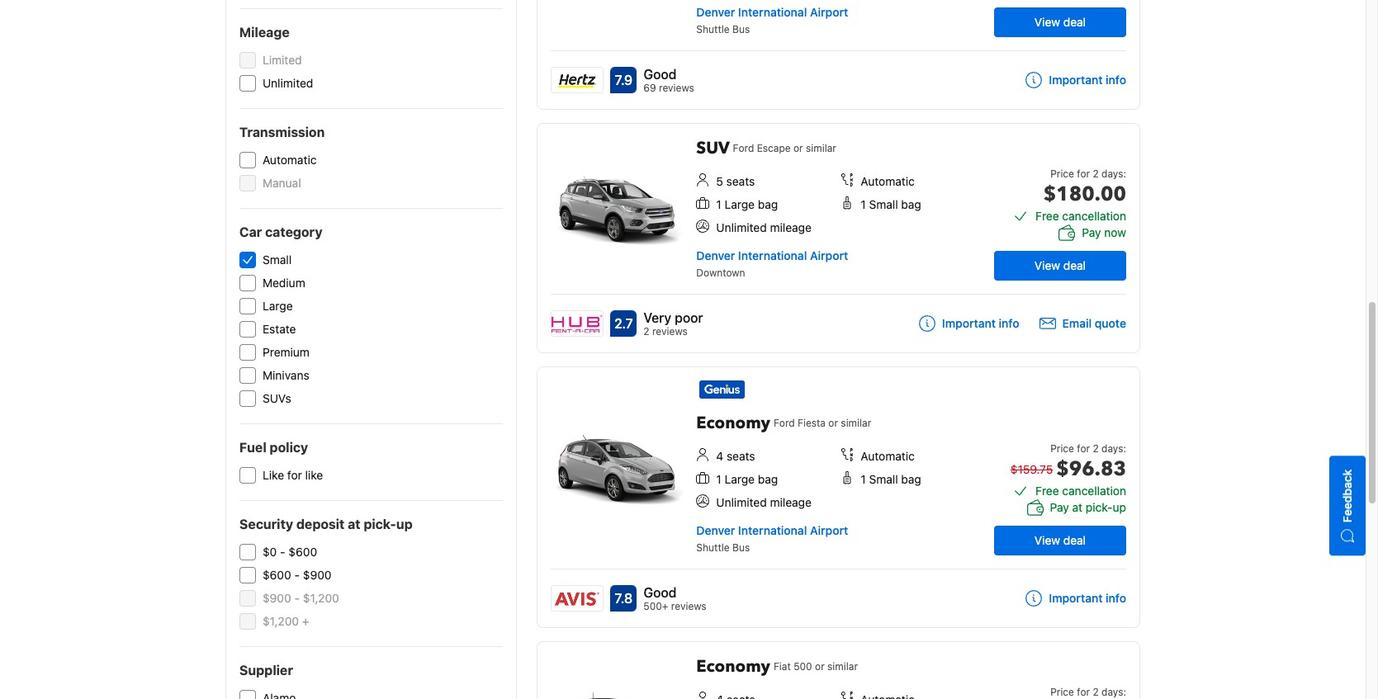 Task type: locate. For each thing, give the bounding box(es) containing it.
mileage up denver international airport downtown
[[770, 221, 812, 235]]

days: inside 'price for 2 days: $159.75 $96.83'
[[1102, 443, 1127, 455]]

good right 7.8 element
[[644, 586, 677, 601]]

or right fiesta
[[829, 417, 839, 430]]

similar for economy fiat 500 or similar
[[828, 661, 858, 673]]

1 vertical spatial ford
[[774, 417, 795, 430]]

similar right the 500
[[828, 661, 858, 673]]

good right 7.9
[[644, 67, 677, 82]]

1 vertical spatial at
[[348, 517, 361, 532]]

3 price from the top
[[1051, 687, 1075, 699]]

2 bus from the top
[[733, 542, 750, 554]]

0 vertical spatial pay
[[1083, 226, 1102, 240]]

1 horizontal spatial or
[[815, 661, 825, 673]]

- up $900 - $1,200
[[295, 568, 300, 582]]

3 view deal from the top
[[1035, 534, 1086, 548]]

$1,200 +
[[263, 615, 309, 629]]

small for 5 seats
[[869, 197, 899, 211]]

2 1 large bag from the top
[[717, 473, 778, 487]]

ford
[[733, 142, 755, 154], [774, 417, 795, 430]]

denver international airport shuttle bus
[[697, 5, 849, 36], [697, 524, 849, 554]]

1 days: from the top
[[1102, 168, 1127, 180]]

1 bus from the top
[[733, 23, 750, 36]]

1 vertical spatial important
[[943, 316, 996, 330]]

suv ford escape or similar
[[697, 137, 837, 159]]

seats
[[727, 174, 755, 188], [727, 449, 756, 463]]

2 inside price for 2 days: $180.00
[[1093, 168, 1099, 180]]

-
[[280, 545, 285, 559], [295, 568, 300, 582], [295, 592, 300, 606]]

unlimited for 4 seats
[[717, 496, 767, 510]]

2 horizontal spatial or
[[829, 417, 839, 430]]

2 vertical spatial view deal button
[[995, 526, 1127, 556]]

denver international airport button
[[697, 5, 849, 19], [697, 249, 849, 263], [697, 524, 849, 538]]

ford inside suv ford escape or similar
[[733, 142, 755, 154]]

0 vertical spatial free cancellation
[[1036, 209, 1127, 223]]

important
[[1049, 73, 1103, 87], [943, 316, 996, 330], [1049, 591, 1103, 606]]

0 vertical spatial airport
[[810, 5, 849, 19]]

3 view deal button from the top
[[995, 526, 1127, 556]]

price
[[1051, 168, 1075, 180], [1051, 443, 1075, 455], [1051, 687, 1075, 699]]

policy
[[270, 440, 308, 455]]

pay down 'price for 2 days: $159.75 $96.83'
[[1051, 501, 1070, 515]]

1 free cancellation from the top
[[1036, 209, 1127, 223]]

2 days: from the top
[[1102, 443, 1127, 455]]

0 vertical spatial view deal
[[1035, 15, 1086, 29]]

0 vertical spatial bus
[[733, 23, 750, 36]]

1 small bag
[[861, 197, 922, 211], [861, 473, 922, 487]]

price inside price for 2 days: $180.00
[[1051, 168, 1075, 180]]

ford for suv
[[733, 142, 755, 154]]

for inside 'price for 2 days: $159.75 $96.83'
[[1078, 443, 1091, 455]]

0 vertical spatial important info
[[1049, 73, 1127, 87]]

3 international from the top
[[739, 524, 807, 538]]

like
[[305, 468, 323, 482]]

international for 2nd the denver international airport button from the top of the page
[[739, 249, 807, 263]]

4 product card group from the top
[[537, 642, 1141, 700]]

1 denver from the top
[[697, 5, 735, 19]]

product card group
[[537, 0, 1147, 110], [537, 123, 1147, 354], [537, 367, 1147, 629], [537, 642, 1141, 700]]

1 mileage from the top
[[770, 221, 812, 235]]

2 vertical spatial reviews
[[671, 601, 707, 613]]

bus
[[733, 23, 750, 36], [733, 542, 750, 554]]

deposit
[[296, 517, 345, 532]]

0 vertical spatial good
[[644, 67, 677, 82]]

$600 down the $0
[[263, 568, 291, 582]]

unlimited for 5 seats
[[717, 221, 767, 235]]

or inside "economy ford fiesta or similar"
[[829, 417, 839, 430]]

3 denver from the top
[[697, 524, 735, 538]]

2 airport from the top
[[810, 249, 849, 263]]

airport inside denver international airport downtown
[[810, 249, 849, 263]]

0 vertical spatial $900
[[303, 568, 332, 582]]

1 vertical spatial view deal
[[1035, 259, 1086, 273]]

important info button
[[1026, 72, 1127, 88], [919, 316, 1020, 332], [1026, 591, 1127, 607]]

2 vertical spatial price
[[1051, 687, 1075, 699]]

2 inside 'price for 2 days: $159.75 $96.83'
[[1093, 443, 1099, 455]]

0 vertical spatial economy
[[697, 412, 771, 435]]

free down "$159.75"
[[1036, 484, 1060, 498]]

or
[[794, 142, 804, 154], [829, 417, 839, 430], [815, 661, 825, 673]]

0 vertical spatial days:
[[1102, 168, 1127, 180]]

1 1 large bag from the top
[[717, 197, 778, 211]]

airport for 3rd the denver international airport button from the bottom
[[810, 5, 849, 19]]

transmission
[[240, 125, 325, 140]]

1 denver international airport shuttle bus from the top
[[697, 5, 849, 36]]

unlimited mileage down 4 seats
[[717, 496, 812, 510]]

info for bottom important info button
[[1106, 591, 1127, 606]]

product card group containing $180.00
[[537, 123, 1147, 354]]

0 vertical spatial denver international airport button
[[697, 5, 849, 19]]

at
[[1073, 501, 1083, 515], [348, 517, 361, 532]]

shuttle for first the denver international airport button from the bottom of the page
[[697, 542, 730, 554]]

2 vertical spatial denver international airport button
[[697, 524, 849, 538]]

1 vertical spatial bus
[[733, 542, 750, 554]]

1 vertical spatial info
[[999, 316, 1020, 330]]

1 vertical spatial free
[[1036, 484, 1060, 498]]

small
[[869, 197, 899, 211], [263, 253, 292, 267], [869, 473, 899, 487]]

0 vertical spatial similar
[[806, 142, 837, 154]]

2 economy from the top
[[697, 656, 771, 678]]

similar inside economy fiat 500 or similar
[[828, 661, 858, 673]]

large for 5 seats
[[725, 197, 755, 211]]

price for $159.75
[[1051, 443, 1075, 455]]

500
[[794, 661, 813, 673]]

$0 - $600
[[263, 545, 317, 559]]

2 unlimited mileage from the top
[[717, 496, 812, 510]]

0 vertical spatial 1 large bag
[[717, 197, 778, 211]]

1 1 small bag from the top
[[861, 197, 922, 211]]

seats right 5
[[727, 174, 755, 188]]

good
[[644, 67, 677, 82], [644, 586, 677, 601]]

at right deposit
[[348, 517, 361, 532]]

unlimited down 4 seats
[[717, 496, 767, 510]]

airport
[[810, 5, 849, 19], [810, 249, 849, 263], [810, 524, 849, 538]]

bag
[[758, 197, 778, 211], [902, 197, 922, 211], [758, 473, 778, 487], [902, 473, 922, 487]]

good inside good 500+ reviews
[[644, 586, 677, 601]]

2 seats from the top
[[727, 449, 756, 463]]

economy up 4 seats
[[697, 412, 771, 435]]

3 denver international airport button from the top
[[697, 524, 849, 538]]

1 vertical spatial international
[[739, 249, 807, 263]]

price for 2 days:
[[1051, 687, 1127, 699]]

economy left fiat
[[697, 656, 771, 678]]

1 vertical spatial 1 small bag
[[861, 473, 922, 487]]

good inside good 69 reviews
[[644, 67, 677, 82]]

0 horizontal spatial $900
[[263, 592, 291, 606]]

product card group containing good
[[537, 0, 1147, 110]]

cancellation up pay at pick-up
[[1063, 484, 1127, 498]]

reviews
[[659, 82, 695, 94], [653, 326, 688, 338], [671, 601, 707, 613]]

+
[[302, 615, 309, 629]]

$900
[[303, 568, 332, 582], [263, 592, 291, 606]]

view deal button
[[995, 7, 1127, 37], [995, 251, 1127, 281], [995, 526, 1127, 556]]

supplier
[[240, 663, 293, 678]]

or inside economy fiat 500 or similar
[[815, 661, 825, 673]]

2 for price for 2 days: $180.00
[[1093, 168, 1099, 180]]

1 cancellation from the top
[[1063, 209, 1127, 223]]

3 view from the top
[[1035, 534, 1061, 548]]

1 large bag
[[717, 197, 778, 211], [717, 473, 778, 487]]

large down 5 seats
[[725, 197, 755, 211]]

1 large bag down 4 seats
[[717, 473, 778, 487]]

1 small bag for 4 seats
[[861, 473, 922, 487]]

- for $900
[[295, 592, 300, 606]]

free cancellation
[[1036, 209, 1127, 223], [1036, 484, 1127, 498]]

or for suv ford escape or similar
[[794, 142, 804, 154]]

1 small bag for 5 seats
[[861, 197, 922, 211]]

important info for the middle important info button
[[943, 316, 1020, 330]]

0 vertical spatial small
[[869, 197, 899, 211]]

2 free from the top
[[1036, 484, 1060, 498]]

at down $96.83
[[1073, 501, 1083, 515]]

unlimited down 5 seats
[[717, 221, 767, 235]]

1 horizontal spatial ford
[[774, 417, 795, 430]]

7.8
[[615, 592, 633, 606]]

1 vertical spatial important info button
[[919, 316, 1020, 332]]

3 airport from the top
[[810, 524, 849, 538]]

2 vertical spatial important info
[[1049, 591, 1127, 606]]

0 vertical spatial reviews
[[659, 82, 695, 94]]

similar inside "economy ford fiesta or similar"
[[841, 417, 872, 430]]

seats right 4
[[727, 449, 756, 463]]

2 view from the top
[[1035, 259, 1061, 273]]

2 inside very poor 2 reviews
[[644, 326, 650, 338]]

2 vertical spatial unlimited
[[717, 496, 767, 510]]

reviews right 500+
[[671, 601, 707, 613]]

good for 7.9
[[644, 67, 677, 82]]

1 shuttle from the top
[[697, 23, 730, 36]]

denver for 2nd the denver international airport button from the top of the page
[[697, 249, 735, 263]]

1 vertical spatial similar
[[841, 417, 872, 430]]

seats for 4 seats
[[727, 449, 756, 463]]

0 vertical spatial denver
[[697, 5, 735, 19]]

deal
[[1064, 15, 1086, 29], [1064, 259, 1086, 273], [1064, 534, 1086, 548]]

denver international airport shuttle bus for 3rd the denver international airport button from the bottom
[[697, 5, 849, 36]]

view deal for $180.00
[[1035, 259, 1086, 273]]

0 vertical spatial pick-
[[1086, 501, 1113, 515]]

1 horizontal spatial up
[[1113, 501, 1127, 515]]

for for price for 2 days: $159.75 $96.83
[[1078, 443, 1091, 455]]

pay left now
[[1083, 226, 1102, 240]]

pick- down $96.83
[[1086, 501, 1113, 515]]

free cancellation down $180.00
[[1036, 209, 1127, 223]]

similar for economy ford fiesta or similar
[[841, 417, 872, 430]]

1 vertical spatial denver international airport shuttle bus
[[697, 524, 849, 554]]

free cancellation for $159.75
[[1036, 484, 1127, 498]]

2 price from the top
[[1051, 443, 1075, 455]]

$96.83
[[1057, 456, 1127, 483]]

2 for very poor 2 reviews
[[644, 326, 650, 338]]

1 view deal from the top
[[1035, 15, 1086, 29]]

1 vertical spatial deal
[[1064, 259, 1086, 273]]

price for $180.00
[[1051, 168, 1075, 180]]

2 vertical spatial or
[[815, 661, 825, 673]]

unlimited mileage up denver international airport downtown
[[717, 221, 812, 235]]

email
[[1063, 316, 1092, 330]]

1 vertical spatial or
[[829, 417, 839, 430]]

important info
[[1049, 73, 1127, 87], [943, 316, 1020, 330], [1049, 591, 1127, 606]]

0 vertical spatial seats
[[727, 174, 755, 188]]

cancellation
[[1063, 209, 1127, 223], [1063, 484, 1127, 498]]

$0
[[263, 545, 277, 559]]

1 vertical spatial reviews
[[653, 326, 688, 338]]

similar inside suv ford escape or similar
[[806, 142, 837, 154]]

1 vertical spatial small
[[263, 253, 292, 267]]

minivans
[[263, 368, 310, 383]]

1 vertical spatial large
[[263, 299, 293, 313]]

7.9 element
[[611, 67, 637, 93]]

2 vertical spatial automatic
[[861, 449, 915, 463]]

1 vertical spatial mileage
[[770, 496, 812, 510]]

2 for price for 2 days:
[[1093, 687, 1099, 699]]

large
[[725, 197, 755, 211], [263, 299, 293, 313], [725, 473, 755, 487]]

1 horizontal spatial pay
[[1083, 226, 1102, 240]]

2 denver from the top
[[697, 249, 735, 263]]

1 vertical spatial automatic
[[861, 174, 915, 188]]

1 vertical spatial airport
[[810, 249, 849, 263]]

$1,200
[[303, 592, 339, 606], [263, 615, 299, 629]]

pay
[[1083, 226, 1102, 240], [1051, 501, 1070, 515]]

1 vertical spatial up
[[396, 517, 413, 532]]

reviews inside good 69 reviews
[[659, 82, 695, 94]]

cancellation up pay now
[[1063, 209, 1127, 223]]

3 days: from the top
[[1102, 687, 1127, 699]]

mileage down "economy ford fiesta or similar" at the bottom right of the page
[[770, 496, 812, 510]]

important for the middle important info button
[[943, 316, 996, 330]]

seats for 5 seats
[[727, 174, 755, 188]]

category
[[265, 225, 323, 240]]

0 vertical spatial info
[[1106, 73, 1127, 87]]

1 vertical spatial unlimited
[[717, 221, 767, 235]]

1 vertical spatial shuttle
[[697, 542, 730, 554]]

reviews right 69
[[659, 82, 695, 94]]

2 free cancellation from the top
[[1036, 484, 1127, 498]]

1 vertical spatial $1,200
[[263, 615, 299, 629]]

similar right escape
[[806, 142, 837, 154]]

for for price for 2 days:
[[1078, 687, 1091, 699]]

very
[[644, 311, 672, 326]]

1 large bag down 5 seats
[[717, 197, 778, 211]]

2 shuttle from the top
[[697, 542, 730, 554]]

$180.00
[[1044, 181, 1127, 208]]

1 price from the top
[[1051, 168, 1075, 180]]

2 cancellation from the top
[[1063, 484, 1127, 498]]

large up estate
[[263, 299, 293, 313]]

free
[[1036, 209, 1060, 223], [1036, 484, 1060, 498]]

$900 up $900 - $1,200
[[303, 568, 332, 582]]

1 product card group from the top
[[537, 0, 1147, 110]]

automatic
[[263, 153, 317, 167], [861, 174, 915, 188], [861, 449, 915, 463]]

$600
[[289, 545, 317, 559], [263, 568, 291, 582]]

0 vertical spatial free
[[1036, 209, 1060, 223]]

for
[[1078, 168, 1091, 180], [1078, 443, 1091, 455], [287, 468, 302, 482], [1078, 687, 1091, 699]]

2 good from the top
[[644, 586, 677, 601]]

pay now
[[1083, 226, 1127, 240]]

manual
[[263, 176, 301, 190]]

good 69 reviews
[[644, 67, 695, 94]]

economy fiat 500 or similar
[[697, 656, 858, 678]]

view for $180.00
[[1035, 259, 1061, 273]]

view deal
[[1035, 15, 1086, 29], [1035, 259, 1086, 273], [1035, 534, 1086, 548]]

2 vertical spatial view
[[1035, 534, 1061, 548]]

deal for $159.75
[[1064, 534, 1086, 548]]

reviews for 7.9
[[659, 82, 695, 94]]

fiesta
[[798, 417, 826, 430]]

1 free from the top
[[1036, 209, 1060, 223]]

reviews right 2.7 element at the left of page
[[653, 326, 688, 338]]

2 vertical spatial large
[[725, 473, 755, 487]]

0 vertical spatial denver international airport shuttle bus
[[697, 5, 849, 36]]

days: inside price for 2 days: $180.00
[[1102, 168, 1127, 180]]

unlimited mileage for 4 seats
[[717, 496, 812, 510]]

premium
[[263, 345, 310, 359]]

up
[[1113, 501, 1127, 515], [396, 517, 413, 532]]

0 vertical spatial view
[[1035, 15, 1061, 29]]

1 airport from the top
[[810, 5, 849, 19]]

0 vertical spatial mileage
[[770, 221, 812, 235]]

2 view deal from the top
[[1035, 259, 1086, 273]]

pay for $159.75
[[1051, 501, 1070, 515]]

for inside price for 2 days: $180.00
[[1078, 168, 1091, 180]]

denver
[[697, 5, 735, 19], [697, 249, 735, 263], [697, 524, 735, 538]]

2 denver international airport shuttle bus from the top
[[697, 524, 849, 554]]

2 international from the top
[[739, 249, 807, 263]]

1 vertical spatial 1 large bag
[[717, 473, 778, 487]]

view deal button for $180.00
[[995, 251, 1127, 281]]

1 international from the top
[[739, 5, 807, 19]]

1 vertical spatial pick-
[[364, 517, 396, 532]]

$1,200 left +
[[263, 615, 299, 629]]

1 large bag for 5 seats
[[717, 197, 778, 211]]

$900 up "$1,200 +"
[[263, 592, 291, 606]]

feedback button
[[1330, 457, 1366, 556]]

unlimited down limited
[[263, 76, 313, 90]]

1 good from the top
[[644, 67, 677, 82]]

0 vertical spatial 1 small bag
[[861, 197, 922, 211]]

for for price for 2 days: $180.00
[[1078, 168, 1091, 180]]

customer rating 7.9 good element
[[644, 64, 695, 84]]

1 vertical spatial denver
[[697, 249, 735, 263]]

ford inside "economy ford fiesta or similar"
[[774, 417, 795, 430]]

price inside 'price for 2 days: $159.75 $96.83'
[[1051, 443, 1075, 455]]

shuttle
[[697, 23, 730, 36], [697, 542, 730, 554]]

5 seats
[[717, 174, 755, 188]]

economy for economy ford fiesta or similar
[[697, 412, 771, 435]]

pick- inside product card group
[[1086, 501, 1113, 515]]

$600 up $600 - $900 on the left bottom
[[289, 545, 317, 559]]

large down 4 seats
[[725, 473, 755, 487]]

or inside suv ford escape or similar
[[794, 142, 804, 154]]

suv
[[697, 137, 730, 159]]

1 vertical spatial -
[[295, 568, 300, 582]]

mileage for 5 seats
[[770, 221, 812, 235]]

similar
[[806, 142, 837, 154], [841, 417, 872, 430], [828, 661, 858, 673]]

- down $600 - $900 on the left bottom
[[295, 592, 300, 606]]

$900 - $1,200
[[263, 592, 339, 606]]

customer rating 2.7 very poor element
[[644, 308, 704, 328]]

unlimited mileage
[[717, 221, 812, 235], [717, 496, 812, 510]]

2 vertical spatial airport
[[810, 524, 849, 538]]

- right the $0
[[280, 545, 285, 559]]

1 vertical spatial pay
[[1051, 501, 1070, 515]]

2 1 small bag from the top
[[861, 473, 922, 487]]

2 vertical spatial similar
[[828, 661, 858, 673]]

2 deal from the top
[[1064, 259, 1086, 273]]

0 vertical spatial up
[[1113, 501, 1127, 515]]

1 horizontal spatial pick-
[[1086, 501, 1113, 515]]

or right the 500
[[815, 661, 825, 673]]

1 vertical spatial free cancellation
[[1036, 484, 1127, 498]]

view
[[1035, 15, 1061, 29], [1035, 259, 1061, 273], [1035, 534, 1061, 548]]

0 vertical spatial or
[[794, 142, 804, 154]]

1 unlimited mileage from the top
[[717, 221, 812, 235]]

1 horizontal spatial $1,200
[[303, 592, 339, 606]]

3 deal from the top
[[1064, 534, 1086, 548]]

- for $0
[[280, 545, 285, 559]]

similar right fiesta
[[841, 417, 872, 430]]

0 horizontal spatial ford
[[733, 142, 755, 154]]

1 view deal button from the top
[[995, 7, 1127, 37]]

airport for first the denver international airport button from the bottom of the page
[[810, 524, 849, 538]]

2 vertical spatial view deal
[[1035, 534, 1086, 548]]

ford left fiesta
[[774, 417, 795, 430]]

free down $180.00
[[1036, 209, 1060, 223]]

0 vertical spatial unlimited mileage
[[717, 221, 812, 235]]

2 product card group from the top
[[537, 123, 1147, 354]]

ford left escape
[[733, 142, 755, 154]]

info for the middle important info button
[[999, 316, 1020, 330]]

international inside denver international airport downtown
[[739, 249, 807, 263]]

economy ford fiesta or similar
[[697, 412, 872, 435]]

2 vertical spatial days:
[[1102, 687, 1127, 699]]

limited
[[263, 53, 302, 67]]

0 vertical spatial view deal button
[[995, 7, 1127, 37]]

important info for the top important info button
[[1049, 73, 1127, 87]]

pick- right deposit
[[364, 517, 396, 532]]

or right escape
[[794, 142, 804, 154]]

1 vertical spatial price
[[1051, 443, 1075, 455]]

2 vertical spatial info
[[1106, 591, 1127, 606]]

0 vertical spatial ford
[[733, 142, 755, 154]]

denver inside denver international airport downtown
[[697, 249, 735, 263]]

2 vertical spatial important
[[1049, 591, 1103, 606]]

reviews inside good 500+ reviews
[[671, 601, 707, 613]]

cancellation for $159.75
[[1063, 484, 1127, 498]]

0 horizontal spatial pay
[[1051, 501, 1070, 515]]

3 product card group from the top
[[537, 367, 1147, 629]]

$1,200 up +
[[303, 592, 339, 606]]

bus for 3rd the denver international airport button from the bottom
[[733, 23, 750, 36]]

unlimited
[[263, 76, 313, 90], [717, 221, 767, 235], [717, 496, 767, 510]]

reviews inside very poor 2 reviews
[[653, 326, 688, 338]]

1 vertical spatial seats
[[727, 449, 756, 463]]

small for 4 seats
[[869, 473, 899, 487]]

0 vertical spatial deal
[[1064, 15, 1086, 29]]

2 mileage from the top
[[770, 496, 812, 510]]

days:
[[1102, 168, 1127, 180], [1102, 443, 1127, 455], [1102, 687, 1127, 699]]

info
[[1106, 73, 1127, 87], [999, 316, 1020, 330], [1106, 591, 1127, 606]]

1 economy from the top
[[697, 412, 771, 435]]

0 vertical spatial price
[[1051, 168, 1075, 180]]

2 view deal button from the top
[[995, 251, 1127, 281]]

pay at pick-up
[[1051, 501, 1127, 515]]

free cancellation up pay at pick-up
[[1036, 484, 1127, 498]]

1 vertical spatial denver international airport button
[[697, 249, 849, 263]]

denver for 3rd the denver international airport button from the bottom
[[697, 5, 735, 19]]

economy
[[697, 412, 771, 435], [697, 656, 771, 678]]

unlimited mileage for 5 seats
[[717, 221, 812, 235]]

1 vertical spatial good
[[644, 586, 677, 601]]

1 seats from the top
[[727, 174, 755, 188]]

0 horizontal spatial or
[[794, 142, 804, 154]]



Task type: vqa. For each thing, say whether or not it's contained in the screenshot.
top please
no



Task type: describe. For each thing, give the bounding box(es) containing it.
free for $180.00
[[1036, 209, 1060, 223]]

2 for price for 2 days: $159.75 $96.83
[[1093, 443, 1099, 455]]

shuttle for 3rd the denver international airport button from the bottom
[[697, 23, 730, 36]]

price for 2 days: $180.00
[[1044, 168, 1127, 208]]

7.8 element
[[611, 586, 637, 612]]

poor
[[675, 311, 704, 326]]

bus for first the denver international airport button from the bottom of the page
[[733, 542, 750, 554]]

0 vertical spatial important info button
[[1026, 72, 1127, 88]]

email quote button
[[1040, 316, 1127, 332]]

now
[[1105, 226, 1127, 240]]

1 large bag for 4 seats
[[717, 473, 778, 487]]

medium
[[263, 276, 305, 290]]

1 horizontal spatial at
[[1073, 501, 1083, 515]]

69
[[644, 82, 656, 94]]

like for like
[[263, 468, 323, 482]]

info for the top important info button
[[1106, 73, 1127, 87]]

4
[[717, 449, 724, 463]]

email quote
[[1063, 316, 1127, 330]]

ford for economy
[[774, 417, 795, 430]]

5
[[717, 174, 724, 188]]

mileage for 4 seats
[[770, 496, 812, 510]]

price for 2 days: $159.75 $96.83
[[1011, 443, 1127, 483]]

free cancellation for $180.00
[[1036, 209, 1127, 223]]

important for the top important info button
[[1049, 73, 1103, 87]]

escape
[[757, 142, 791, 154]]

denver international airport shuttle bus for first the denver international airport button from the bottom of the page
[[697, 524, 849, 554]]

1 vertical spatial $600
[[263, 568, 291, 582]]

fuel policy
[[240, 440, 308, 455]]

days: for $159.75
[[1102, 443, 1127, 455]]

pay for $180.00
[[1083, 226, 1102, 240]]

international for 3rd the denver international airport button from the bottom
[[739, 5, 807, 19]]

estate
[[263, 322, 296, 336]]

or for economy ford fiesta or similar
[[829, 417, 839, 430]]

- for $600
[[295, 568, 300, 582]]

0 vertical spatial $1,200
[[303, 592, 339, 606]]

denver for first the denver international airport button from the bottom of the page
[[697, 524, 735, 538]]

automatic for 5 seats
[[861, 174, 915, 188]]

large for 4 seats
[[725, 473, 755, 487]]

good 500+ reviews
[[644, 586, 707, 613]]

similar for suv ford escape or similar
[[806, 142, 837, 154]]

free for $159.75
[[1036, 484, 1060, 498]]

0 vertical spatial automatic
[[263, 153, 317, 167]]

important info for bottom important info button
[[1049, 591, 1127, 606]]

2 denver international airport button from the top
[[697, 249, 849, 263]]

0 vertical spatial $600
[[289, 545, 317, 559]]

$600 - $900
[[263, 568, 332, 582]]

reviews for 7.8
[[671, 601, 707, 613]]

view deal button for $159.75
[[995, 526, 1127, 556]]

2 vertical spatial important info button
[[1026, 591, 1127, 607]]

airport for 2nd the denver international airport button from the top of the page
[[810, 249, 849, 263]]

1 view from the top
[[1035, 15, 1061, 29]]

quote
[[1095, 316, 1127, 330]]

like
[[263, 468, 284, 482]]

0 horizontal spatial up
[[396, 517, 413, 532]]

cancellation for $180.00
[[1063, 209, 1127, 223]]

customer rating 7.8 good element
[[644, 583, 707, 603]]

international for first the denver international airport button from the bottom of the page
[[739, 524, 807, 538]]

fuel
[[240, 440, 267, 455]]

2.7 element
[[611, 311, 637, 337]]

product card group containing $96.83
[[537, 367, 1147, 629]]

500+
[[644, 601, 669, 613]]

for for like for like
[[287, 468, 302, 482]]

car category
[[240, 225, 323, 240]]

denver international airport downtown
[[697, 249, 849, 279]]

mileage
[[240, 25, 290, 40]]

1 denver international airport button from the top
[[697, 5, 849, 19]]

security
[[240, 517, 293, 532]]

car
[[240, 225, 262, 240]]

days: for $180.00
[[1102, 168, 1127, 180]]

or for economy fiat 500 or similar
[[815, 661, 825, 673]]

important for bottom important info button
[[1049, 591, 1103, 606]]

security deposit at pick-up
[[240, 517, 413, 532]]

economy for economy fiat 500 or similar
[[697, 656, 771, 678]]

suvs
[[263, 392, 291, 406]]

$159.75
[[1011, 463, 1054, 477]]

good for 7.8
[[644, 586, 677, 601]]

automatic for 4 seats
[[861, 449, 915, 463]]

deal for $180.00
[[1064, 259, 1086, 273]]

0 horizontal spatial at
[[348, 517, 361, 532]]

feedback
[[1341, 470, 1355, 523]]

fiat
[[774, 661, 791, 673]]

supplied by hertz image
[[552, 68, 603, 93]]

0 horizontal spatial $1,200
[[263, 615, 299, 629]]

7.9
[[615, 73, 633, 88]]

supplied by rc - avis image
[[552, 587, 603, 611]]

view deal for $159.75
[[1035, 534, 1086, 548]]

1 horizontal spatial $900
[[303, 568, 332, 582]]

very poor 2 reviews
[[644, 311, 704, 338]]

supplied by hub rent-a-car image
[[552, 311, 603, 336]]

product card group containing economy
[[537, 642, 1141, 700]]

2.7
[[615, 316, 633, 331]]

1 deal from the top
[[1064, 15, 1086, 29]]

downtown
[[697, 267, 746, 279]]

view for $159.75
[[1035, 534, 1061, 548]]

0 vertical spatial unlimited
[[263, 76, 313, 90]]

4 seats
[[717, 449, 756, 463]]



